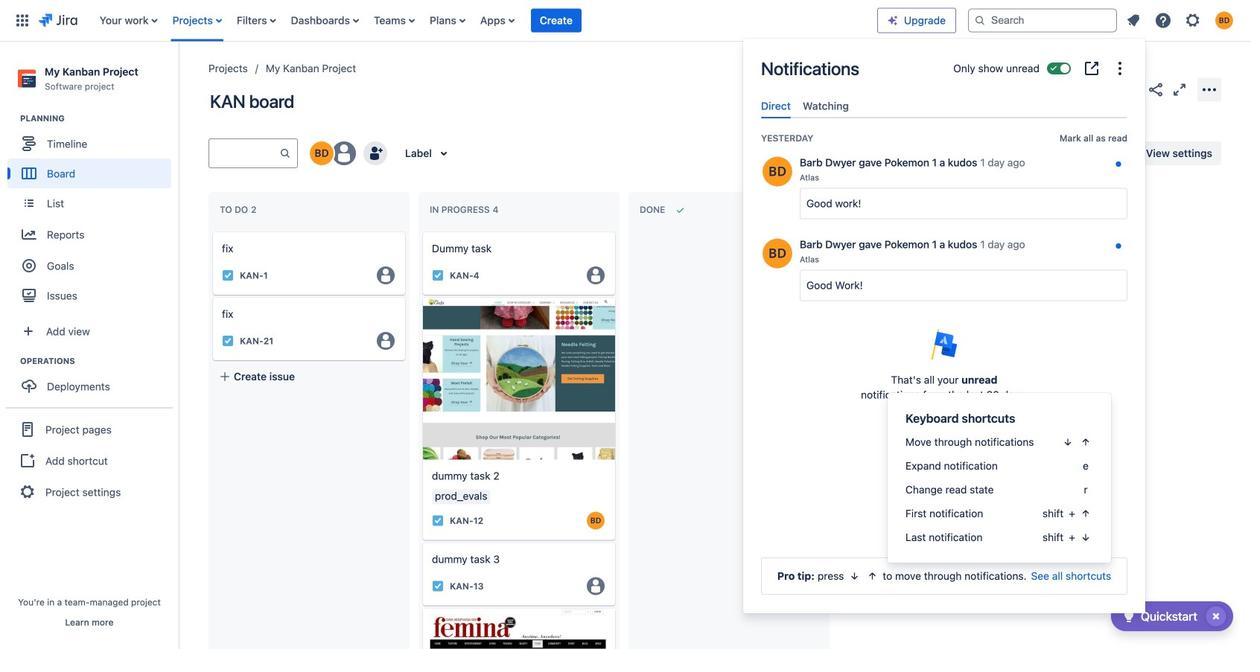 Task type: vqa. For each thing, say whether or not it's contained in the screenshot.
DEVELOPMENT icon at left top
no



Task type: describe. For each thing, give the bounding box(es) containing it.
1 horizontal spatial arrow down image
[[1080, 532, 1092, 544]]

more actions image
[[1201, 81, 1219, 99]]

to do element
[[220, 205, 260, 215]]

group for the operations image
[[7, 356, 178, 406]]

group for planning icon
[[7, 113, 178, 315]]

search image
[[975, 15, 986, 26]]

primary element
[[9, 0, 878, 41]]

settings image
[[1185, 12, 1203, 29]]

sidebar element
[[0, 42, 179, 650]]

enter full screen image
[[1171, 81, 1189, 99]]

Search this board text field
[[209, 140, 279, 167]]

add people image
[[367, 145, 384, 162]]

1 more information about this user image from the top
[[761, 155, 794, 188]]

your profile and settings image
[[1216, 12, 1234, 29]]

in progress element
[[430, 205, 502, 215]]

planning image
[[2, 110, 20, 128]]

create column image
[[842, 195, 860, 213]]

heading for planning icon
[[20, 113, 178, 125]]



Task type: locate. For each thing, give the bounding box(es) containing it.
dismiss quickstart image
[[1205, 605, 1229, 629]]

create issue image down to do element in the top of the page
[[203, 222, 221, 240]]

banner
[[0, 0, 1252, 42]]

create issue image for to do element in the top of the page
[[203, 222, 221, 240]]

2 heading from the top
[[20, 356, 178, 367]]

tab list
[[756, 94, 1134, 119]]

help image
[[1155, 12, 1173, 29]]

1 vertical spatial group
[[7, 356, 178, 406]]

Search field
[[969, 9, 1118, 32]]

0 vertical spatial arrow up image
[[1080, 437, 1092, 449]]

1 vertical spatial more information about this user image
[[761, 237, 794, 270]]

1 create issue image from the left
[[203, 222, 221, 240]]

group
[[7, 113, 178, 315], [7, 356, 178, 406], [6, 408, 173, 514]]

0 vertical spatial arrow down image
[[1080, 532, 1092, 544]]

create issue image down in progress element
[[413, 222, 431, 240]]

arrow down image
[[1080, 532, 1092, 544], [849, 571, 861, 583]]

open notifications in a new tab image
[[1083, 60, 1101, 77]]

1 heading from the top
[[20, 113, 178, 125]]

0 horizontal spatial arrow down image
[[849, 571, 861, 583]]

1 vertical spatial arrow down image
[[849, 571, 861, 583]]

create issue image
[[203, 222, 221, 240], [413, 222, 431, 240]]

arrow up image for the left arrow down image
[[867, 571, 879, 583]]

arrow up image for arrow down icon
[[1080, 437, 1092, 449]]

arrow down image
[[1062, 437, 1074, 449]]

more image
[[1112, 60, 1130, 77]]

0 horizontal spatial create issue image
[[203, 222, 221, 240]]

0 vertical spatial heading
[[20, 113, 178, 125]]

operations image
[[2, 353, 20, 370]]

list
[[92, 0, 878, 41], [1121, 7, 1243, 34]]

0 horizontal spatial arrow up image
[[867, 571, 879, 583]]

0 horizontal spatial list
[[92, 0, 878, 41]]

dialog
[[744, 39, 1146, 614]]

None search field
[[969, 9, 1118, 32]]

heading
[[20, 113, 178, 125], [20, 356, 178, 367]]

1 vertical spatial arrow up image
[[867, 571, 879, 583]]

0 vertical spatial more information about this user image
[[761, 155, 794, 188]]

sidebar navigation image
[[162, 60, 195, 89]]

heading for the operations image
[[20, 356, 178, 367]]

1 horizontal spatial create issue image
[[413, 222, 431, 240]]

list item
[[531, 0, 582, 41]]

arrow up image
[[1080, 508, 1092, 520]]

arrow up image
[[1080, 437, 1092, 449], [867, 571, 879, 583]]

task image
[[222, 270, 234, 282], [222, 335, 234, 347], [432, 515, 444, 527], [432, 581, 444, 593]]

appswitcher icon image
[[13, 12, 31, 29]]

jira image
[[39, 12, 77, 29], [39, 12, 77, 29]]

task image
[[432, 270, 444, 282]]

more information about this user image
[[761, 155, 794, 188], [761, 237, 794, 270]]

0 vertical spatial group
[[7, 113, 178, 315]]

2 more information about this user image from the top
[[761, 237, 794, 270]]

star kan board image
[[1124, 81, 1141, 99]]

1 horizontal spatial arrow up image
[[1080, 437, 1092, 449]]

goal image
[[22, 259, 36, 273]]

2 create issue image from the left
[[413, 222, 431, 240]]

2 vertical spatial group
[[6, 408, 173, 514]]

create issue image for in progress element
[[413, 222, 431, 240]]

notifications image
[[1125, 12, 1143, 29]]

1 horizontal spatial list
[[1121, 7, 1243, 34]]

1 vertical spatial heading
[[20, 356, 178, 367]]



